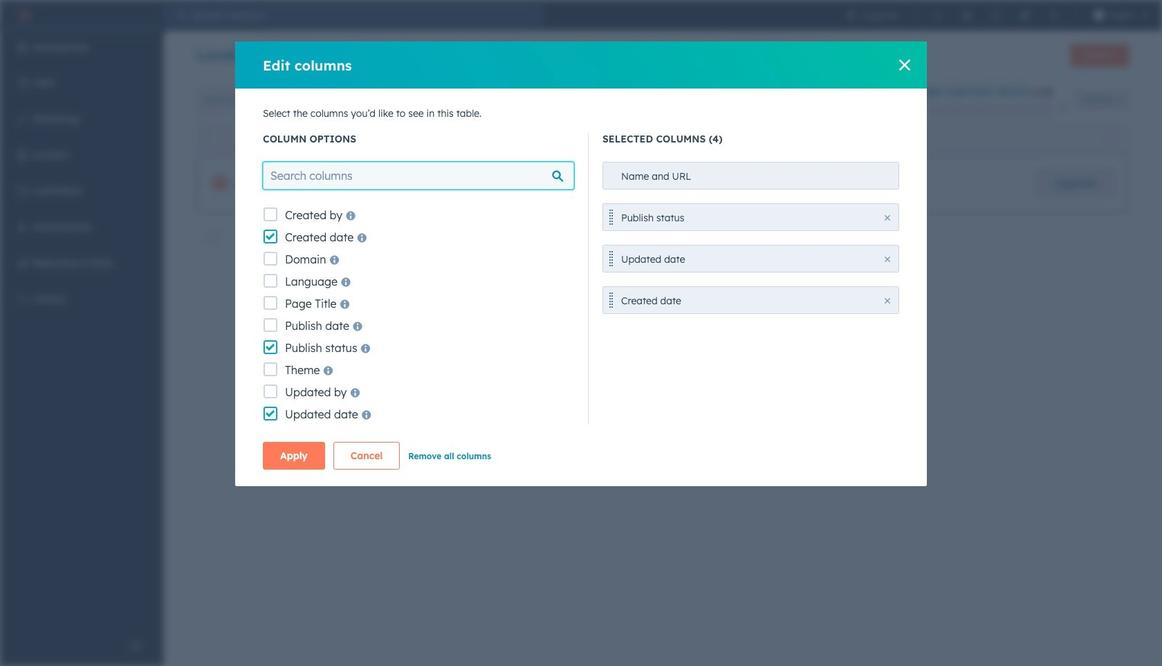 Task type: vqa. For each thing, say whether or not it's contained in the screenshot.
GET in the Association added to record you own or follow Get notified when a record you own or follow is associated with another record.
no



Task type: describe. For each thing, give the bounding box(es) containing it.
1 horizontal spatial menu
[[837, 0, 1154, 30]]

settings image
[[1019, 10, 1030, 21]]

Search HubSpot search field
[[185, 4, 544, 26]]

help image
[[990, 10, 1001, 21]]

press to sort. image for first press to sort. element
[[656, 133, 661, 143]]

2 press to sort. element from the left
[[1106, 133, 1112, 145]]

1 press to sort. element from the left
[[656, 133, 661, 145]]

pagination navigation
[[552, 279, 677, 298]]

marketplaces image
[[961, 10, 972, 21]]



Task type: locate. For each thing, give the bounding box(es) containing it.
notifications image
[[1048, 10, 1059, 21]]

Search content search field
[[196, 86, 404, 114]]

1 horizontal spatial press to sort. image
[[1106, 133, 1112, 143]]

menu
[[837, 0, 1154, 30], [0, 30, 163, 632]]

0 horizontal spatial press to sort. element
[[656, 133, 661, 145]]

0 horizontal spatial press to sort. image
[[656, 133, 661, 143]]

close image
[[899, 59, 910, 71], [1059, 104, 1067, 112], [885, 215, 890, 221], [885, 257, 890, 262], [885, 298, 890, 304]]

0 horizontal spatial menu
[[0, 30, 163, 632]]

1 horizontal spatial press to sort. element
[[1106, 133, 1112, 145]]

press to sort. element
[[656, 133, 661, 145], [1106, 133, 1112, 145]]

Search columns search field
[[263, 162, 574, 190]]

2 press to sort. image from the left
[[1106, 133, 1112, 143]]

1 press to sort. image from the left
[[656, 133, 661, 143]]

dialog
[[235, 42, 927, 486]]

press to sort. image
[[656, 133, 661, 143], [1106, 133, 1112, 143]]

press to sort. image for 2nd press to sort. element
[[1106, 133, 1112, 143]]

howard n/a image
[[1093, 10, 1104, 21]]

banner
[[196, 40, 1129, 72]]

progress bar
[[905, 104, 917, 115]]



